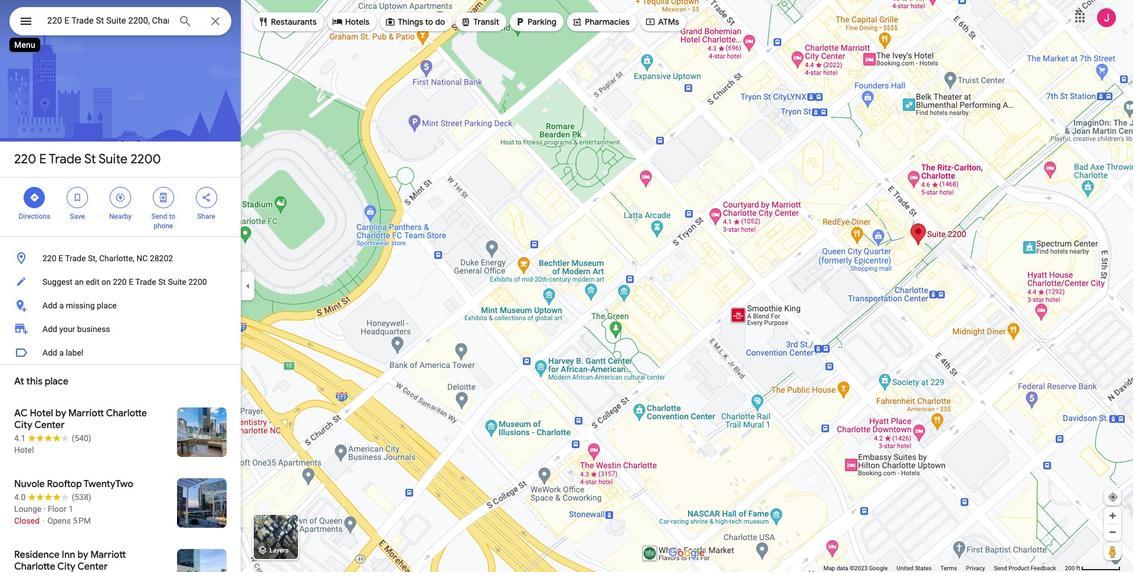 Task type: describe. For each thing, give the bounding box(es) containing it.
at this place
[[14, 376, 68, 388]]

actions for 220 e trade st suite 2200 region
[[0, 178, 241, 237]]

share
[[197, 213, 215, 221]]

city for inn
[[57, 561, 75, 573]]

your
[[59, 325, 75, 334]]

place inside button
[[97, 301, 117, 311]]

directions
[[19, 213, 50, 221]]


[[645, 15, 656, 28]]

send product feedback button
[[994, 565, 1056, 573]]

st inside button
[[158, 277, 166, 287]]


[[515, 15, 525, 28]]

at
[[14, 376, 24, 388]]

things
[[398, 17, 423, 27]]

nearby
[[109, 213, 132, 221]]

residence inn by marriott charlotte city center
[[14, 550, 126, 573]]

add your business
[[43, 325, 110, 334]]

do
[[435, 17, 445, 27]]

send for send product feedback
[[994, 566, 1007, 572]]

label
[[66, 348, 83, 358]]

opens
[[47, 517, 71, 526]]

states
[[915, 566, 932, 572]]

suggest an edit on 220 e trade st suite 2200
[[43, 277, 207, 287]]

center for hotel
[[34, 420, 65, 432]]

layers
[[270, 547, 289, 555]]

transit
[[474, 17, 499, 27]]

atms
[[658, 17, 679, 27]]

220 for 220 e trade st suite 2200
[[14, 151, 36, 168]]


[[461, 15, 471, 28]]

4.1 stars 540 reviews image
[[14, 433, 91, 445]]

 pharmacies
[[572, 15, 630, 28]]


[[332, 15, 343, 28]]

 search field
[[9, 7, 231, 38]]

privacy
[[966, 566, 985, 572]]

inn
[[62, 550, 75, 561]]

marriott for hotel
[[68, 408, 104, 420]]

a for missing
[[59, 301, 64, 311]]

 button
[[9, 7, 43, 38]]

united states
[[897, 566, 932, 572]]

on
[[102, 277, 111, 287]]

send product feedback
[[994, 566, 1056, 572]]

google account: james peterson  
(james.peterson1902@gmail.com) image
[[1097, 8, 1116, 27]]

zoom in image
[[1109, 512, 1117, 521]]

5 pm
[[73, 517, 91, 526]]

nc
[[137, 254, 148, 263]]

·
[[44, 505, 46, 514]]

220 for 220 e trade st, charlotte, nc 28202
[[43, 254, 56, 263]]

charlotte for ac hotel by marriott charlotte city center
[[106, 408, 147, 420]]

0 vertical spatial suite
[[99, 151, 128, 168]]

©2023
[[850, 566, 868, 572]]

to inside  things to do
[[425, 17, 433, 27]]

hotels
[[345, 17, 370, 27]]


[[201, 191, 212, 204]]

residence
[[14, 550, 60, 561]]

220 e trade st suite 2200
[[14, 151, 161, 168]]


[[29, 191, 40, 204]]

floor
[[48, 505, 67, 514]]

hotel inside ac hotel by marriott charlotte city center
[[30, 408, 53, 420]]

business
[[77, 325, 110, 334]]

(538)
[[72, 493, 91, 502]]

united states button
[[897, 565, 932, 573]]

nuvole
[[14, 479, 45, 491]]

add a label button
[[0, 341, 241, 365]]

 atms
[[645, 15, 679, 28]]

restaurants
[[271, 17, 317, 27]]

privacy button
[[966, 565, 985, 573]]

lounge
[[14, 505, 41, 514]]

pharmacies
[[585, 17, 630, 27]]

e for 220 e trade st, charlotte, nc 28202
[[58, 254, 63, 263]]

missing
[[66, 301, 95, 311]]

map
[[824, 566, 835, 572]]

phone
[[154, 222, 173, 230]]

residence inn by marriott charlotte city center link
[[0, 540, 241, 573]]

marriott for inn
[[90, 550, 126, 561]]

1
[[69, 505, 73, 514]]

 restaurants
[[258, 15, 317, 28]]

google
[[869, 566, 888, 572]]

 transit
[[461, 15, 499, 28]]

st,
[[88, 254, 97, 263]]

feedback
[[1031, 566, 1056, 572]]

trade for st
[[49, 151, 82, 168]]

send to phone
[[151, 213, 175, 230]]

nuvole rooftop twentytwo
[[14, 479, 133, 491]]

charlotte for residence inn by marriott charlotte city center
[[14, 561, 55, 573]]

terms
[[941, 566, 957, 572]]


[[115, 191, 126, 204]]



Task type: vqa. For each thing, say whether or not it's contained in the screenshot.
'19'
no



Task type: locate. For each thing, give the bounding box(es) containing it.
4.0 stars 538 reviews image
[[14, 492, 91, 504]]

marriott up (540)
[[68, 408, 104, 420]]

0 horizontal spatial send
[[151, 213, 167, 221]]

zoom out image
[[1109, 528, 1117, 537]]

e right 'on'
[[129, 277, 134, 287]]

city up 4.1
[[14, 420, 32, 432]]

1 vertical spatial suite
[[168, 277, 186, 287]]

trade up the 
[[49, 151, 82, 168]]

2 vertical spatial 220
[[113, 277, 127, 287]]


[[385, 15, 396, 28]]

charlotte inside residence inn by marriott charlotte city center
[[14, 561, 55, 573]]

0 horizontal spatial by
[[55, 408, 66, 420]]

1 horizontal spatial place
[[97, 301, 117, 311]]

add for add a missing place
[[43, 301, 57, 311]]

marriott inside residence inn by marriott charlotte city center
[[90, 550, 126, 561]]

center
[[34, 420, 65, 432], [77, 561, 108, 573]]

data
[[837, 566, 849, 572]]

suite
[[99, 151, 128, 168], [168, 277, 186, 287]]


[[572, 15, 583, 28]]


[[72, 191, 83, 204]]

 parking
[[515, 15, 557, 28]]

add for add your business
[[43, 325, 57, 334]]

1 vertical spatial add
[[43, 325, 57, 334]]

0 vertical spatial city
[[14, 420, 32, 432]]

0 vertical spatial send
[[151, 213, 167, 221]]

place
[[97, 301, 117, 311], [45, 376, 68, 388]]

center up 4.1 stars 540 reviews image
[[34, 420, 65, 432]]

charlotte inside ac hotel by marriott charlotte city center
[[106, 408, 147, 420]]

e up '' at the top left of the page
[[39, 151, 46, 168]]

trade left st,
[[65, 254, 86, 263]]

220 up suggest
[[43, 254, 56, 263]]

1 horizontal spatial send
[[994, 566, 1007, 572]]

suite up ''
[[99, 151, 128, 168]]

add a label
[[43, 348, 83, 358]]

suggest
[[43, 277, 73, 287]]

to inside "send to phone"
[[169, 213, 175, 221]]

1 vertical spatial place
[[45, 376, 68, 388]]

save
[[70, 213, 85, 221]]

hotel right ac
[[30, 408, 53, 420]]

suggest an edit on 220 e trade st suite 2200 button
[[0, 270, 241, 294]]

hotel
[[30, 408, 53, 420], [14, 446, 34, 455]]

0 vertical spatial center
[[34, 420, 65, 432]]

0 vertical spatial place
[[97, 301, 117, 311]]

none field inside 220 e trade st suite 2200, charlotte, nc 28202 'field'
[[47, 14, 169, 28]]

united
[[897, 566, 914, 572]]

marriott
[[68, 408, 104, 420], [90, 550, 126, 561]]

(540)
[[72, 434, 91, 443]]

1 vertical spatial charlotte
[[14, 561, 55, 573]]

2 vertical spatial add
[[43, 348, 57, 358]]

trade for st,
[[65, 254, 86, 263]]

0 vertical spatial to
[[425, 17, 433, 27]]

1 vertical spatial st
[[158, 277, 166, 287]]

1 vertical spatial e
[[58, 254, 63, 263]]

220 up '' at the top left of the page
[[14, 151, 36, 168]]

1 horizontal spatial city
[[57, 561, 75, 573]]

1 vertical spatial city
[[57, 561, 75, 573]]

1 a from the top
[[59, 301, 64, 311]]

2 a from the top
[[59, 348, 64, 358]]

e up suggest
[[58, 254, 63, 263]]

1 horizontal spatial by
[[77, 550, 88, 561]]

0 horizontal spatial 2200
[[131, 151, 161, 168]]

footer containing map data ©2023 google
[[824, 565, 1065, 573]]

by for inn
[[77, 550, 88, 561]]

city for hotel
[[14, 420, 32, 432]]

0 horizontal spatial place
[[45, 376, 68, 388]]

4.0
[[14, 493, 26, 502]]

1 vertical spatial to
[[169, 213, 175, 221]]

ac hotel by marriott charlotte city center
[[14, 408, 147, 432]]

1 horizontal spatial to
[[425, 17, 433, 27]]

1 add from the top
[[43, 301, 57, 311]]

1 vertical spatial a
[[59, 348, 64, 358]]

add down suggest
[[43, 301, 57, 311]]

a left missing
[[59, 301, 64, 311]]

1 vertical spatial trade
[[65, 254, 86, 263]]


[[19, 13, 33, 30]]

0 vertical spatial e
[[39, 151, 46, 168]]

1 horizontal spatial e
[[58, 254, 63, 263]]

0 horizontal spatial to
[[169, 213, 175, 221]]

0 vertical spatial trade
[[49, 151, 82, 168]]

send for send to phone
[[151, 213, 167, 221]]

edit
[[86, 277, 99, 287]]

2 horizontal spatial 220
[[113, 277, 127, 287]]

ft
[[1077, 566, 1081, 572]]

⋅
[[42, 517, 45, 526]]

add left your at the left of the page
[[43, 325, 57, 334]]

by up 4.1 stars 540 reviews image
[[55, 408, 66, 420]]

add a missing place
[[43, 301, 117, 311]]

2 add from the top
[[43, 325, 57, 334]]

a left label
[[59, 348, 64, 358]]

city inside residence inn by marriott charlotte city center
[[57, 561, 75, 573]]

st down 28202 at the left of page
[[158, 277, 166, 287]]

a
[[59, 301, 64, 311], [59, 348, 64, 358]]

28202
[[150, 254, 173, 263]]

0 vertical spatial 2200
[[131, 151, 161, 168]]

1 vertical spatial hotel
[[14, 446, 34, 455]]

rooftop
[[47, 479, 82, 491]]

trade down nc
[[135, 277, 156, 287]]

city
[[14, 420, 32, 432], [57, 561, 75, 573]]

2200
[[131, 151, 161, 168], [188, 277, 207, 287]]

terms button
[[941, 565, 957, 573]]

center right inn
[[77, 561, 108, 573]]

2 vertical spatial trade
[[135, 277, 156, 287]]


[[158, 191, 169, 204]]

show your location image
[[1108, 492, 1119, 503]]

0 vertical spatial add
[[43, 301, 57, 311]]

marriott inside ac hotel by marriott charlotte city center
[[68, 408, 104, 420]]

1 horizontal spatial center
[[77, 561, 108, 573]]

footer inside google maps element
[[824, 565, 1065, 573]]

suite inside button
[[168, 277, 186, 287]]

0 horizontal spatial center
[[34, 420, 65, 432]]

None field
[[47, 14, 169, 28]]

send
[[151, 213, 167, 221], [994, 566, 1007, 572]]

city inside ac hotel by marriott charlotte city center
[[14, 420, 32, 432]]

220 e trade st suite 2200 main content
[[0, 0, 241, 573]]

by
[[55, 408, 66, 420], [77, 550, 88, 561]]

0 horizontal spatial charlotte
[[14, 561, 55, 573]]

200
[[1065, 566, 1075, 572]]

marriott right inn
[[90, 550, 126, 561]]

parking
[[528, 17, 557, 27]]

trade
[[49, 151, 82, 168], [65, 254, 86, 263], [135, 277, 156, 287]]

an
[[75, 277, 84, 287]]

1 horizontal spatial 2200
[[188, 277, 207, 287]]

0 vertical spatial st
[[84, 151, 96, 168]]

2200 left collapse side panel image
[[188, 277, 207, 287]]

center inside residence inn by marriott charlotte city center
[[77, 561, 108, 573]]

1 horizontal spatial suite
[[168, 277, 186, 287]]

0 horizontal spatial 220
[[14, 151, 36, 168]]

220
[[14, 151, 36, 168], [43, 254, 56, 263], [113, 277, 127, 287]]

center for inn
[[77, 561, 108, 573]]

twentytwo
[[84, 479, 133, 491]]

add for add a label
[[43, 348, 57, 358]]

place down 'on'
[[97, 301, 117, 311]]

0 vertical spatial a
[[59, 301, 64, 311]]

closed
[[14, 517, 40, 526]]

send inside "send to phone"
[[151, 213, 167, 221]]

st up actions for 220 e trade st suite 2200 region
[[84, 151, 96, 168]]

google maps element
[[0, 0, 1133, 573]]


[[258, 15, 269, 28]]

send inside button
[[994, 566, 1007, 572]]

0 horizontal spatial suite
[[99, 151, 128, 168]]

1 horizontal spatial 220
[[43, 254, 56, 263]]

to up phone
[[169, 213, 175, 221]]

add left label
[[43, 348, 57, 358]]

e
[[39, 151, 46, 168], [58, 254, 63, 263], [129, 277, 134, 287]]

1 horizontal spatial charlotte
[[106, 408, 147, 420]]

by right inn
[[77, 550, 88, 561]]

st
[[84, 151, 96, 168], [158, 277, 166, 287]]

1 vertical spatial send
[[994, 566, 1007, 572]]

by inside ac hotel by marriott charlotte city center
[[55, 408, 66, 420]]

charlotte
[[106, 408, 147, 420], [14, 561, 55, 573]]

suite down 28202 at the left of page
[[168, 277, 186, 287]]

send up phone
[[151, 213, 167, 221]]

 things to do
[[385, 15, 445, 28]]

place right this
[[45, 376, 68, 388]]

0 horizontal spatial st
[[84, 151, 96, 168]]

center inside ac hotel by marriott charlotte city center
[[34, 420, 65, 432]]

2200 inside suggest an edit on 220 e trade st suite 2200 button
[[188, 277, 207, 287]]

add a missing place button
[[0, 294, 241, 318]]

charlotte,
[[99, 254, 135, 263]]

2200 up  on the top of page
[[131, 151, 161, 168]]

200 ft
[[1065, 566, 1081, 572]]

send left product
[[994, 566, 1007, 572]]

220 e trade st, charlotte, nc 28202
[[43, 254, 173, 263]]

show street view coverage image
[[1104, 543, 1122, 561]]

by for hotel
[[55, 408, 66, 420]]

add your business link
[[0, 318, 241, 341]]

a for label
[[59, 348, 64, 358]]

to
[[425, 17, 433, 27], [169, 213, 175, 221]]

1 vertical spatial 2200
[[188, 277, 207, 287]]

1 vertical spatial marriott
[[90, 550, 126, 561]]

1 vertical spatial center
[[77, 561, 108, 573]]

footer
[[824, 565, 1065, 573]]

to left do
[[425, 17, 433, 27]]

map data ©2023 google
[[824, 566, 888, 572]]

1 vertical spatial by
[[77, 550, 88, 561]]

ac
[[14, 408, 28, 420]]

hotel down 4.1
[[14, 446, 34, 455]]

0 vertical spatial 220
[[14, 151, 36, 168]]

200 ft button
[[1065, 566, 1121, 572]]

this
[[26, 376, 43, 388]]

lounge · floor 1 closed ⋅ opens 5 pm
[[14, 505, 91, 526]]

0 horizontal spatial city
[[14, 420, 32, 432]]

0 vertical spatial hotel
[[30, 408, 53, 420]]

220 e trade st, charlotte, nc 28202 button
[[0, 247, 241, 270]]

0 vertical spatial by
[[55, 408, 66, 420]]

220 E Trade St Suite 2200, Charlotte, NC 28202 field
[[9, 7, 231, 35]]

1 vertical spatial 220
[[43, 254, 56, 263]]

0 vertical spatial marriott
[[68, 408, 104, 420]]

 hotels
[[332, 15, 370, 28]]

3 add from the top
[[43, 348, 57, 358]]

collapse side panel image
[[241, 280, 254, 293]]

2 vertical spatial e
[[129, 277, 134, 287]]

0 vertical spatial charlotte
[[106, 408, 147, 420]]

4.1
[[14, 434, 26, 443]]

e for 220 e trade st suite 2200
[[39, 151, 46, 168]]

city down opens
[[57, 561, 75, 573]]

1 horizontal spatial st
[[158, 277, 166, 287]]

by inside residence inn by marriott charlotte city center
[[77, 550, 88, 561]]

220 right 'on'
[[113, 277, 127, 287]]

product
[[1009, 566, 1030, 572]]

0 horizontal spatial e
[[39, 151, 46, 168]]

2 horizontal spatial e
[[129, 277, 134, 287]]



